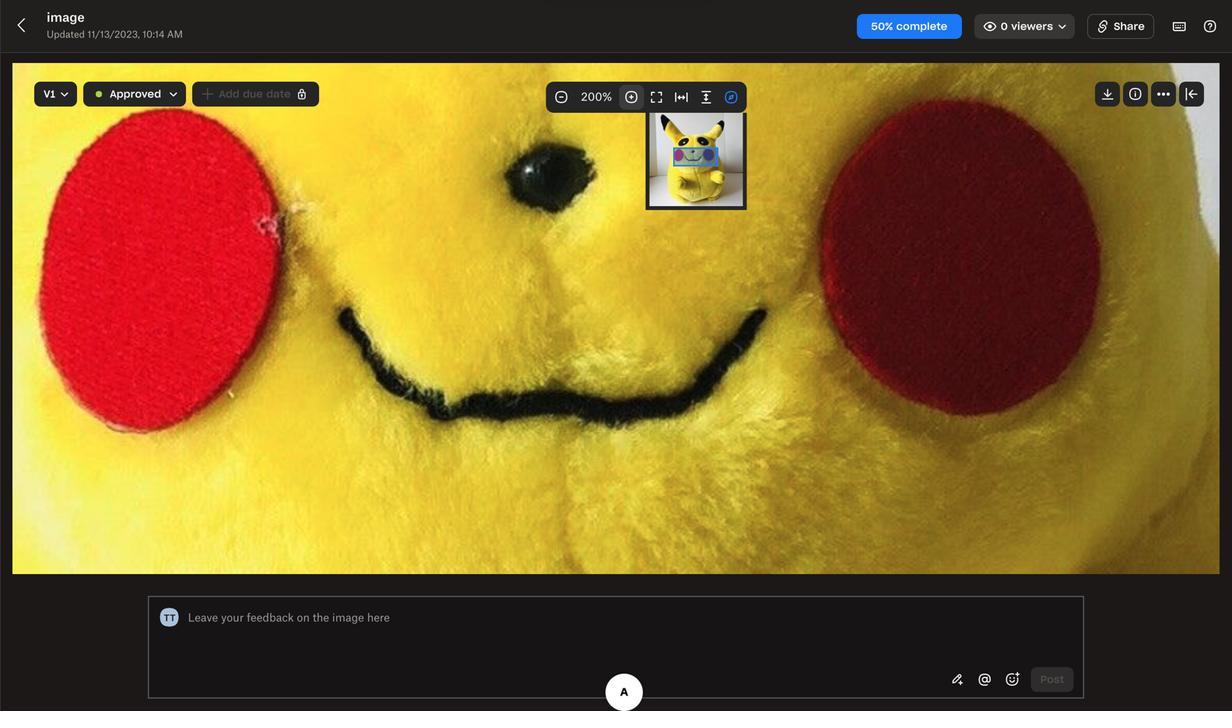 Task type: describe. For each thing, give the bounding box(es) containing it.
v1 button
[[34, 82, 77, 107]]

complete
[[897, 20, 948, 33]]

leave your feedback on the image here
[[188, 611, 390, 624]]

image inside "image updated 11/13/2023, 10:14 am"
[[47, 9, 85, 25]]

50%
[[872, 20, 893, 33]]

0 viewers
[[1001, 20, 1054, 33]]

mention button image
[[976, 671, 995, 690]]

50% complete
[[872, 20, 948, 33]]

the
[[313, 611, 329, 624]]

leave
[[188, 611, 218, 624]]

approved
[[110, 88, 161, 100]]



Task type: vqa. For each thing, say whether or not it's contained in the screenshot.
"viewers"
yes



Task type: locate. For each thing, give the bounding box(es) containing it.
v1
[[44, 88, 55, 100]]

toggle fullscreen image
[[647, 88, 666, 107]]

0 horizontal spatial image
[[47, 9, 85, 25]]

feedback
[[247, 611, 294, 624]]

None text field
[[188, 609, 1074, 626]]

share
[[1114, 20, 1145, 33]]

image updated 11/13/2023, 10:14 am
[[47, 9, 183, 40]]

here
[[367, 611, 390, 624]]

11/13/2023,
[[87, 28, 140, 40]]

image right 'the'
[[332, 611, 364, 624]]

50% complete button
[[857, 14, 962, 39]]

viewers
[[1012, 20, 1054, 33]]

0 vertical spatial image
[[47, 9, 85, 25]]

1 vertical spatial image
[[332, 611, 364, 624]]

updated
[[47, 28, 85, 40]]

show drawing tools image
[[949, 671, 968, 690]]

1 horizontal spatial image
[[332, 611, 364, 624]]

on
[[297, 611, 310, 624]]

0 viewers button
[[975, 14, 1076, 39]]

image
[[47, 9, 85, 25], [332, 611, 364, 624]]

add emoji image
[[1003, 671, 1022, 690]]

tt
[[164, 613, 176, 624]]

show sidebar image
[[1183, 85, 1201, 104]]

am
[[167, 28, 183, 40]]

your
[[221, 611, 244, 624]]

fit to height image
[[697, 88, 716, 107]]

keyboard shortcuts image
[[1170, 17, 1189, 36]]

image up updated
[[47, 9, 85, 25]]

approved button
[[83, 82, 186, 107]]

fit to width image
[[672, 88, 691, 107]]

0
[[1001, 20, 1008, 33]]

10:14
[[142, 28, 165, 40]]

share button
[[1088, 14, 1155, 39]]



